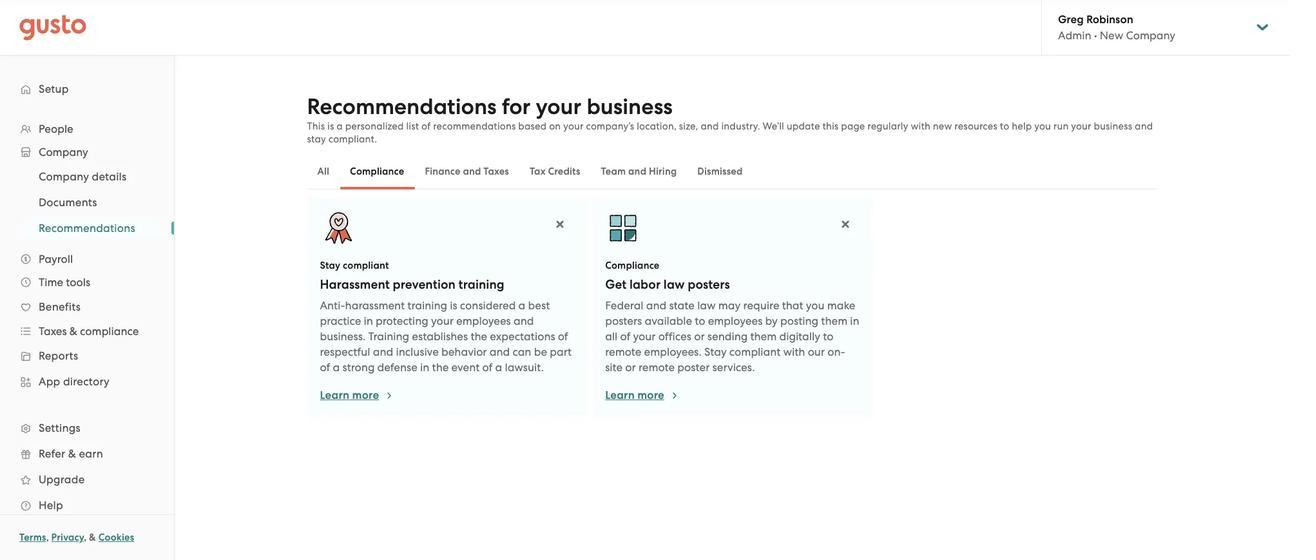 Task type: vqa. For each thing, say whether or not it's contained in the screenshot.
Dental Medical,
no



Task type: describe. For each thing, give the bounding box(es) containing it.
benefits
[[39, 300, 81, 313]]

company's
[[586, 121, 634, 132]]

0 horizontal spatial in
[[364, 314, 373, 327]]

anti-harassment training is considered a best practice in protecting your employees and business. training establishes the expectations of respectful and inclusive behavior and can be part of a strong defense in the event of a lawsuit.
[[320, 299, 572, 374]]

people
[[39, 122, 73, 135]]

company for company
[[39, 146, 88, 159]]

company button
[[13, 140, 161, 164]]

terms , privacy , & cookies
[[19, 532, 134, 543]]

posters inside federal and state law may require that you make posters available to employees by posting them in all of your offices or sending them digitally to remote employees. stay compliant with our on- site or remote poster services.
[[605, 314, 642, 327]]

time tools button
[[13, 271, 161, 294]]

digitally
[[779, 330, 820, 343]]

by
[[765, 314, 778, 327]]

based
[[518, 121, 547, 132]]

directory
[[63, 375, 110, 388]]

refer & earn
[[39, 447, 103, 460]]

recommendations
[[433, 121, 516, 132]]

respectful
[[320, 345, 370, 358]]

in inside federal and state law may require that you make posters available to employees by posting them in all of your offices or sending them digitally to remote employees. stay compliant with our on- site or remote poster services.
[[850, 314, 859, 327]]

2 , from the left
[[84, 532, 87, 543]]

settings link
[[13, 416, 161, 439]]

admin
[[1058, 29, 1091, 42]]

employees inside federal and state law may require that you make posters available to employees by posting them in all of your offices or sending them digitally to remote employees. stay compliant with our on- site or remote poster services.
[[708, 314, 763, 327]]

reports
[[39, 349, 78, 362]]

run
[[1054, 121, 1069, 132]]

site
[[605, 361, 623, 374]]

recommendation categories for your business tab list
[[307, 153, 1158, 189]]

stay
[[307, 133, 326, 145]]

documents link
[[23, 191, 161, 214]]

our
[[808, 345, 825, 358]]

employees inside the anti-harassment training is considered a best practice in protecting your employees and business. training establishes the expectations of respectful and inclusive behavior and can be part of a strong defense in the event of a lawsuit.
[[456, 314, 511, 327]]

recommendations for your business this is a personalized list of recommendations based on your company's location, size, and industry. we'll update this page regularly with new resources to help you run your business and stay compliant.
[[307, 93, 1153, 145]]

1 vertical spatial remote
[[639, 361, 675, 374]]

& for compliance
[[69, 325, 77, 338]]

harassment
[[345, 299, 405, 312]]

learn for labor
[[605, 389, 635, 402]]

taxes & compliance button
[[13, 320, 161, 343]]

hiring
[[649, 166, 677, 177]]

stay inside federal and state law may require that you make posters available to employees by posting them in all of your offices or sending them digitally to remote employees. stay compliant with our on- site or remote poster services.
[[704, 345, 727, 358]]

training
[[368, 330, 409, 343]]

cookies button
[[98, 530, 134, 545]]

privacy link
[[51, 532, 84, 543]]

gusto navigation element
[[0, 55, 174, 539]]

you inside federal and state law may require that you make posters available to employees by posting them in all of your offices or sending them digitally to remote employees. stay compliant with our on- site or remote poster services.
[[806, 299, 825, 312]]

of right "event"
[[482, 361, 493, 374]]

compliance for compliance get labor law posters
[[605, 260, 660, 271]]

greg
[[1058, 13, 1084, 26]]

list containing people
[[0, 117, 174, 518]]

defense
[[377, 361, 418, 374]]

learn more for harassment
[[320, 389, 379, 402]]

law for posters
[[664, 277, 685, 292]]

dismissed
[[697, 166, 743, 177]]

finance
[[425, 166, 461, 177]]

get
[[605, 277, 627, 292]]

state
[[669, 299, 695, 312]]

lawsuit.
[[505, 361, 544, 374]]

a left best
[[518, 299, 525, 312]]

earn
[[79, 447, 103, 460]]

posters inside compliance get labor law posters
[[688, 277, 730, 292]]

team
[[601, 166, 626, 177]]

company inside greg robinson admin • new company
[[1126, 29, 1176, 42]]

upgrade link
[[13, 468, 161, 491]]

a inside "recommendations for your business this is a personalized list of recommendations based on your company's location, size, and industry. we'll update this page regularly with new resources to help you run your business and stay compliant."
[[337, 121, 343, 132]]

1 vertical spatial business
[[1094, 121, 1132, 132]]

can
[[513, 345, 531, 358]]

company details
[[39, 170, 127, 183]]

is inside "recommendations for your business this is a personalized list of recommendations based on your company's location, size, and industry. we'll update this page regularly with new resources to help you run your business and stay compliant."
[[327, 121, 334, 132]]

your inside the anti-harassment training is considered a best practice in protecting your employees and business. training establishes the expectations of respectful and inclusive behavior and can be part of a strong defense in the event of a lawsuit.
[[431, 314, 454, 327]]

list containing company details
[[0, 164, 174, 241]]

for
[[502, 93, 531, 120]]

list
[[406, 121, 419, 132]]

1 horizontal spatial in
[[420, 361, 429, 374]]

location,
[[637, 121, 677, 132]]

all
[[605, 330, 618, 343]]

employees.
[[644, 345, 702, 358]]

event
[[451, 361, 480, 374]]

of up the "part"
[[558, 330, 568, 343]]

your up on
[[536, 93, 582, 120]]

tax credits
[[530, 166, 580, 177]]

best
[[528, 299, 550, 312]]

federal and state law may require that you make posters available to employees by posting them in all of your offices or sending them digitally to remote employees. stay compliant with our on- site or remote poster services.
[[605, 299, 859, 374]]

is inside the anti-harassment training is considered a best practice in protecting your employees and business. training establishes the expectations of respectful and inclusive behavior and can be part of a strong defense in the event of a lawsuit.
[[450, 299, 457, 312]]

that
[[782, 299, 803, 312]]

app
[[39, 375, 60, 388]]

0 vertical spatial remote
[[605, 345, 641, 358]]

recommendations for recommendations
[[39, 222, 135, 235]]

documents
[[39, 196, 97, 209]]

you inside "recommendations for your business this is a personalized list of recommendations based on your company's location, size, and industry. we'll update this page regularly with new resources to help you run your business and stay compliant."
[[1034, 121, 1051, 132]]

size,
[[679, 121, 698, 132]]

protecting
[[376, 314, 428, 327]]

payroll button
[[13, 247, 161, 271]]

setup
[[39, 82, 69, 95]]

of inside "recommendations for your business this is a personalized list of recommendations based on your company's location, size, and industry. we'll update this page regularly with new resources to help you run your business and stay compliant."
[[422, 121, 431, 132]]

benefits link
[[13, 295, 161, 318]]

tax credits button
[[519, 156, 591, 187]]

with inside "recommendations for your business this is a personalized list of recommendations based on your company's location, size, and industry. we'll update this page regularly with new resources to help you run your business and stay compliant."
[[911, 121, 931, 132]]

available
[[645, 314, 692, 327]]

upgrade
[[39, 473, 85, 486]]

details
[[92, 170, 127, 183]]

regularly
[[868, 121, 908, 132]]

may
[[718, 299, 741, 312]]

this
[[307, 121, 325, 132]]

considered
[[460, 299, 516, 312]]

1 vertical spatial or
[[625, 361, 636, 374]]



Task type: locate. For each thing, give the bounding box(es) containing it.
a down "respectful"
[[333, 361, 340, 374]]

0 vertical spatial you
[[1034, 121, 1051, 132]]

with down digitally
[[783, 345, 805, 358]]

anti-
[[320, 299, 345, 312]]

0 horizontal spatial or
[[625, 361, 636, 374]]

home image
[[19, 14, 86, 40]]

0 vertical spatial stay
[[320, 260, 340, 271]]

compliant up services. on the bottom of page
[[729, 345, 781, 358]]

recommendations link
[[23, 217, 161, 240]]

,
[[46, 532, 49, 543], [84, 532, 87, 543]]

time tools
[[39, 276, 90, 289]]

1 vertical spatial you
[[806, 299, 825, 312]]

business right run
[[1094, 121, 1132, 132]]

refer & earn link
[[13, 442, 161, 465]]

training down prevention
[[408, 299, 447, 312]]

1 learn from the left
[[320, 389, 349, 402]]

stay down sending
[[704, 345, 727, 358]]

compliant inside stay compliant harassment prevention training
[[343, 260, 389, 271]]

compliance up labor
[[605, 260, 660, 271]]

compliance get labor law posters
[[605, 260, 730, 292]]

be
[[534, 345, 547, 358]]

& for earn
[[68, 447, 76, 460]]

1 vertical spatial recommendations
[[39, 222, 135, 235]]

of inside federal and state law may require that you make posters available to employees by posting them in all of your offices or sending them digitally to remote employees. stay compliant with our on- site or remote poster services.
[[620, 330, 630, 343]]

learn for harassment
[[320, 389, 349, 402]]

app directory
[[39, 375, 110, 388]]

1 horizontal spatial business
[[1094, 121, 1132, 132]]

is right this
[[327, 121, 334, 132]]

2 horizontal spatial in
[[850, 314, 859, 327]]

of right list
[[422, 121, 431, 132]]

or right offices
[[694, 330, 705, 343]]

practice
[[320, 314, 361, 327]]

remote up site
[[605, 345, 641, 358]]

compliant inside federal and state law may require that you make posters available to employees by posting them in all of your offices or sending them digitally to remote employees. stay compliant with our on- site or remote poster services.
[[729, 345, 781, 358]]

settings
[[39, 421, 80, 434]]

learn more link for labor
[[605, 388, 680, 403]]

or right site
[[625, 361, 636, 374]]

&
[[69, 325, 77, 338], [68, 447, 76, 460], [89, 532, 96, 543]]

0 horizontal spatial is
[[327, 121, 334, 132]]

them down by
[[750, 330, 777, 343]]

terms
[[19, 532, 46, 543]]

the up behavior
[[471, 330, 487, 343]]

services.
[[712, 361, 755, 374]]

business up company's on the left top of page
[[587, 93, 673, 120]]

0 horizontal spatial learn more
[[320, 389, 379, 402]]

2 vertical spatial to
[[823, 330, 834, 343]]

2 learn from the left
[[605, 389, 635, 402]]

0 horizontal spatial taxes
[[39, 325, 67, 338]]

1 horizontal spatial more
[[637, 389, 664, 402]]

them down make
[[821, 314, 848, 327]]

0 horizontal spatial law
[[664, 277, 685, 292]]

0 horizontal spatial you
[[806, 299, 825, 312]]

in down the inclusive
[[420, 361, 429, 374]]

company up the documents
[[39, 170, 89, 183]]

learn down site
[[605, 389, 635, 402]]

1 learn more link from the left
[[320, 388, 395, 403]]

0 horizontal spatial the
[[432, 361, 449, 374]]

0 horizontal spatial stay
[[320, 260, 340, 271]]

1 horizontal spatial ,
[[84, 532, 87, 543]]

1 , from the left
[[46, 532, 49, 543]]

of
[[422, 121, 431, 132], [558, 330, 568, 343], [620, 330, 630, 343], [320, 361, 330, 374], [482, 361, 493, 374]]

2 vertical spatial &
[[89, 532, 96, 543]]

setup link
[[13, 77, 161, 101]]

credits
[[548, 166, 580, 177]]

0 vertical spatial to
[[1000, 121, 1009, 132]]

1 vertical spatial the
[[432, 361, 449, 374]]

compliant.
[[328, 133, 377, 145]]

require
[[743, 299, 779, 312]]

help link
[[13, 494, 161, 517]]

more for labor
[[637, 389, 664, 402]]

learn more link down site
[[605, 388, 680, 403]]

your up 'establishes'
[[431, 314, 454, 327]]

1 list from the top
[[0, 117, 174, 518]]

1 horizontal spatial compliance
[[605, 260, 660, 271]]

learn
[[320, 389, 349, 402], [605, 389, 635, 402]]

employees down may
[[708, 314, 763, 327]]

& left earn
[[68, 447, 76, 460]]

1 horizontal spatial or
[[694, 330, 705, 343]]

1 horizontal spatial learn more
[[605, 389, 664, 402]]

learn more link down strong at the bottom left of the page
[[320, 388, 395, 403]]

tax
[[530, 166, 546, 177]]

training inside stay compliant harassment prevention training
[[459, 277, 504, 292]]

1 horizontal spatial learn more link
[[605, 388, 680, 403]]

0 vertical spatial the
[[471, 330, 487, 343]]

1 horizontal spatial with
[[911, 121, 931, 132]]

dismissed button
[[687, 156, 753, 187]]

your down 'available'
[[633, 330, 656, 343]]

cookies
[[98, 532, 134, 543]]

prevention
[[393, 277, 456, 292]]

learn more link
[[320, 388, 395, 403], [605, 388, 680, 403]]

2 learn more from the left
[[605, 389, 664, 402]]

to inside "recommendations for your business this is a personalized list of recommendations based on your company's location, size, and industry. we'll update this page regularly with new resources to help you run your business and stay compliant."
[[1000, 121, 1009, 132]]

a
[[337, 121, 343, 132], [518, 299, 525, 312], [333, 361, 340, 374], [495, 361, 502, 374]]

0 horizontal spatial business
[[587, 93, 673, 120]]

taxes inside dropdown button
[[39, 325, 67, 338]]

more down strong at the bottom left of the page
[[352, 389, 379, 402]]

offices
[[658, 330, 691, 343]]

1 horizontal spatial them
[[821, 314, 848, 327]]

taxes left tax
[[483, 166, 509, 177]]

1 horizontal spatial learn
[[605, 389, 635, 402]]

greg robinson admin • new company
[[1058, 13, 1176, 42]]

company for company details
[[39, 170, 89, 183]]

in down harassment
[[364, 314, 373, 327]]

update
[[787, 121, 820, 132]]

1 vertical spatial &
[[68, 447, 76, 460]]

0 horizontal spatial them
[[750, 330, 777, 343]]

law up state
[[664, 277, 685, 292]]

learn more for labor
[[605, 389, 664, 402]]

2 more from the left
[[637, 389, 664, 402]]

1 horizontal spatial you
[[1034, 121, 1051, 132]]

and inside federal and state law may require that you make posters available to employees by posting them in all of your offices or sending them digitally to remote employees. stay compliant with our on- site or remote poster services.
[[646, 299, 666, 312]]

federal
[[605, 299, 643, 312]]

2 vertical spatial company
[[39, 170, 89, 183]]

company down people on the left of the page
[[39, 146, 88, 159]]

0 vertical spatial taxes
[[483, 166, 509, 177]]

0 horizontal spatial learn more link
[[320, 388, 395, 403]]

them
[[821, 314, 848, 327], [750, 330, 777, 343]]

in
[[364, 314, 373, 327], [850, 314, 859, 327], [420, 361, 429, 374]]

0 vertical spatial or
[[694, 330, 705, 343]]

to left help
[[1000, 121, 1009, 132]]

a up compliant.
[[337, 121, 343, 132]]

harassment
[[320, 277, 390, 292]]

1 vertical spatial posters
[[605, 314, 642, 327]]

1 horizontal spatial posters
[[688, 277, 730, 292]]

payroll
[[39, 253, 73, 266]]

1 horizontal spatial taxes
[[483, 166, 509, 177]]

on
[[549, 121, 561, 132]]

1 horizontal spatial stay
[[704, 345, 727, 358]]

or
[[694, 330, 705, 343], [625, 361, 636, 374]]

law
[[664, 277, 685, 292], [697, 299, 716, 312]]

strong
[[343, 361, 375, 374]]

in down make
[[850, 314, 859, 327]]

refer
[[39, 447, 65, 460]]

1 horizontal spatial the
[[471, 330, 487, 343]]

1 vertical spatial them
[[750, 330, 777, 343]]

0 vertical spatial law
[[664, 277, 685, 292]]

employees
[[456, 314, 511, 327], [708, 314, 763, 327]]

, left cookies button
[[84, 532, 87, 543]]

on-
[[828, 345, 845, 358]]

learn more down strong at the bottom left of the page
[[320, 389, 379, 402]]

1 vertical spatial compliance
[[605, 260, 660, 271]]

learn more
[[320, 389, 379, 402], [605, 389, 664, 402]]

0 horizontal spatial more
[[352, 389, 379, 402]]

1 horizontal spatial compliant
[[729, 345, 781, 358]]

1 vertical spatial is
[[450, 299, 457, 312]]

robinson
[[1086, 13, 1133, 26]]

reports link
[[13, 344, 161, 367]]

taxes up reports
[[39, 325, 67, 338]]

industry.
[[721, 121, 760, 132]]

0 vertical spatial business
[[587, 93, 673, 120]]

this
[[823, 121, 839, 132]]

compliance inside compliance get labor law posters
[[605, 260, 660, 271]]

help
[[39, 499, 63, 512]]

the left "event"
[[432, 361, 449, 374]]

compliant up harassment
[[343, 260, 389, 271]]

is up 'establishes'
[[450, 299, 457, 312]]

0 horizontal spatial with
[[783, 345, 805, 358]]

1 horizontal spatial training
[[459, 277, 504, 292]]

compliance inside button
[[350, 166, 404, 177]]

app directory link
[[13, 370, 161, 393]]

0 vertical spatial is
[[327, 121, 334, 132]]

•
[[1094, 29, 1097, 42]]

taxes inside button
[[483, 166, 509, 177]]

1 horizontal spatial employees
[[708, 314, 763, 327]]

you up posting
[[806, 299, 825, 312]]

& inside dropdown button
[[69, 325, 77, 338]]

list
[[0, 117, 174, 518], [0, 164, 174, 241]]

recommendations
[[307, 93, 497, 120], [39, 222, 135, 235]]

company right 'new'
[[1126, 29, 1176, 42]]

training inside the anti-harassment training is considered a best practice in protecting your employees and business. training establishes the expectations of respectful and inclusive behavior and can be part of a strong defense in the event of a lawsuit.
[[408, 299, 447, 312]]

finance and taxes button
[[415, 156, 519, 187]]

law left may
[[697, 299, 716, 312]]

your inside federal and state law may require that you make posters available to employees by posting them in all of your offices or sending them digitally to remote employees. stay compliant with our on- site or remote poster services.
[[633, 330, 656, 343]]

1 vertical spatial company
[[39, 146, 88, 159]]

2 learn more link from the left
[[605, 388, 680, 403]]

recommendations inside "recommendations for your business this is a personalized list of recommendations based on your company's location, size, and industry. we'll update this page regularly with new resources to help you run your business and stay compliant."
[[307, 93, 497, 120]]

compliance for compliance
[[350, 166, 404, 177]]

you
[[1034, 121, 1051, 132], [806, 299, 825, 312]]

1 vertical spatial stay
[[704, 345, 727, 358]]

company inside dropdown button
[[39, 146, 88, 159]]

0 vertical spatial compliance
[[350, 166, 404, 177]]

posters up may
[[688, 277, 730, 292]]

posting
[[780, 314, 819, 327]]

compliance
[[80, 325, 139, 338]]

recommendations for recommendations for your business this is a personalized list of recommendations based on your company's location, size, and industry. we'll update this page regularly with new resources to help you run your business and stay compliant.
[[307, 93, 497, 120]]

0 vertical spatial with
[[911, 121, 931, 132]]

to up on-
[[823, 330, 834, 343]]

& down benefits link at the bottom left of page
[[69, 325, 77, 338]]

& left cookies button
[[89, 532, 96, 543]]

2 horizontal spatial to
[[1000, 121, 1009, 132]]

inclusive
[[396, 345, 439, 358]]

law for may
[[697, 299, 716, 312]]

terms link
[[19, 532, 46, 543]]

compliance button
[[340, 156, 415, 187]]

stay inside stay compliant harassment prevention training
[[320, 260, 340, 271]]

taxes & compliance
[[39, 325, 139, 338]]

1 horizontal spatial is
[[450, 299, 457, 312]]

1 vertical spatial with
[[783, 345, 805, 358]]

labor
[[630, 277, 661, 292]]

0 vertical spatial compliant
[[343, 260, 389, 271]]

0 horizontal spatial learn
[[320, 389, 349, 402]]

1 horizontal spatial law
[[697, 299, 716, 312]]

new
[[1100, 29, 1123, 42]]

poster
[[678, 361, 710, 374]]

more for harassment
[[352, 389, 379, 402]]

0 horizontal spatial employees
[[456, 314, 511, 327]]

your
[[536, 93, 582, 120], [563, 121, 584, 132], [1071, 121, 1091, 132], [431, 314, 454, 327], [633, 330, 656, 343]]

law inside compliance get labor law posters
[[664, 277, 685, 292]]

part
[[550, 345, 572, 358]]

with left new
[[911, 121, 931, 132]]

learn more down site
[[605, 389, 664, 402]]

of right the all
[[620, 330, 630, 343]]

recommendations up list
[[307, 93, 497, 120]]

remote
[[605, 345, 641, 358], [639, 361, 675, 374]]

of down "respectful"
[[320, 361, 330, 374]]

1 vertical spatial law
[[697, 299, 716, 312]]

expectations
[[490, 330, 555, 343]]

1 employees from the left
[[456, 314, 511, 327]]

0 horizontal spatial training
[[408, 299, 447, 312]]

more
[[352, 389, 379, 402], [637, 389, 664, 402]]

finance and taxes
[[425, 166, 509, 177]]

, left privacy
[[46, 532, 49, 543]]

1 learn more from the left
[[320, 389, 379, 402]]

all button
[[307, 156, 340, 187]]

tools
[[66, 276, 90, 289]]

you left run
[[1034, 121, 1051, 132]]

0 horizontal spatial compliance
[[350, 166, 404, 177]]

1 vertical spatial taxes
[[39, 325, 67, 338]]

stay up harassment
[[320, 260, 340, 271]]

remote down employees.
[[639, 361, 675, 374]]

recommendations down "documents" 'link'
[[39, 222, 135, 235]]

1 vertical spatial training
[[408, 299, 447, 312]]

1 more from the left
[[352, 389, 379, 402]]

0 horizontal spatial recommendations
[[39, 222, 135, 235]]

1 vertical spatial to
[[695, 314, 705, 327]]

0 vertical spatial &
[[69, 325, 77, 338]]

0 vertical spatial company
[[1126, 29, 1176, 42]]

posters down 'federal'
[[605, 314, 642, 327]]

0 vertical spatial them
[[821, 314, 848, 327]]

privacy
[[51, 532, 84, 543]]

to right 'available'
[[695, 314, 705, 327]]

is
[[327, 121, 334, 132], [450, 299, 457, 312]]

0 vertical spatial training
[[459, 277, 504, 292]]

personalized
[[345, 121, 404, 132]]

training
[[459, 277, 504, 292], [408, 299, 447, 312]]

stay compliant harassment prevention training
[[320, 260, 504, 292]]

with inside federal and state law may require that you make posters available to employees by posting them in all of your offices or sending them digitally to remote employees. stay compliant with our on- site or remote poster services.
[[783, 345, 805, 358]]

time
[[39, 276, 63, 289]]

more down employees.
[[637, 389, 664, 402]]

learn down strong at the bottom left of the page
[[320, 389, 349, 402]]

help
[[1012, 121, 1032, 132]]

0 horizontal spatial to
[[695, 314, 705, 327]]

your right on
[[563, 121, 584, 132]]

0 horizontal spatial compliant
[[343, 260, 389, 271]]

sending
[[707, 330, 748, 343]]

your right run
[[1071, 121, 1091, 132]]

compliance down compliant.
[[350, 166, 404, 177]]

with
[[911, 121, 931, 132], [783, 345, 805, 358]]

0 horizontal spatial ,
[[46, 532, 49, 543]]

recommendations inside list
[[39, 222, 135, 235]]

learn more link for harassment
[[320, 388, 395, 403]]

employees down considered
[[456, 314, 511, 327]]

training up considered
[[459, 277, 504, 292]]

1 horizontal spatial recommendations
[[307, 93, 497, 120]]

1 horizontal spatial to
[[823, 330, 834, 343]]

law inside federal and state law may require that you make posters available to employees by posting them in all of your offices or sending them digitally to remote employees. stay compliant with our on- site or remote poster services.
[[697, 299, 716, 312]]

2 list from the top
[[0, 164, 174, 241]]

0 vertical spatial recommendations
[[307, 93, 497, 120]]

0 horizontal spatial posters
[[605, 314, 642, 327]]

we'll
[[763, 121, 784, 132]]

a left the 'lawsuit.'
[[495, 361, 502, 374]]

1 vertical spatial compliant
[[729, 345, 781, 358]]

0 vertical spatial posters
[[688, 277, 730, 292]]

2 employees from the left
[[708, 314, 763, 327]]



